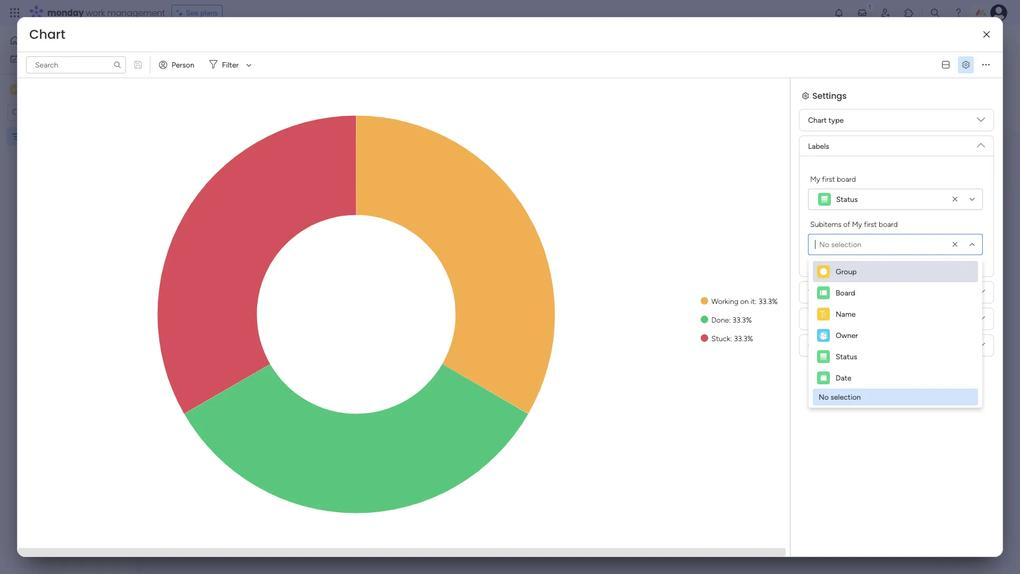 Task type: describe. For each thing, give the bounding box(es) containing it.
1 vertical spatial selection
[[831, 393, 861, 402]]

33.3% for done : 33.3%
[[733, 315, 752, 324]]

subitems of my first board heading
[[811, 218, 898, 230]]

group
[[836, 267, 857, 276]]

: for done : 33.3%
[[729, 315, 731, 324]]

my inside group
[[853, 220, 863, 229]]

monday work management
[[47, 7, 165, 19]]

search everything image
[[930, 7, 941, 18]]

new
[[165, 66, 181, 75]]

1 vertical spatial no selection
[[819, 393, 861, 402]]

Search field
[[314, 63, 346, 78]]

subitems of my first board group
[[809, 218, 983, 255]]

it
[[751, 297, 755, 306]]

settings
[[828, 314, 854, 323]]

more dots image
[[983, 61, 990, 69]]

filter button
[[205, 56, 255, 73]]

more
[[809, 314, 826, 323]]

board inside subitems of my first board heading
[[879, 220, 898, 229]]

board inside my first board list box
[[52, 132, 71, 141]]

My first board field
[[162, 35, 252, 53]]

1 image
[[865, 1, 875, 12]]

: for stuck : 33.3%
[[731, 334, 732, 343]]

groups
[[836, 341, 859, 350]]

more settings
[[809, 314, 854, 323]]

of
[[844, 220, 851, 229]]

my first board group
[[809, 173, 983, 210]]

working
[[712, 297, 739, 306]]

on
[[741, 297, 749, 306]]

see plans button
[[172, 5, 223, 21]]

dapulse x slim image
[[984, 31, 990, 38]]

settings
[[813, 90, 847, 102]]

new project
[[165, 66, 207, 75]]

my inside button
[[23, 54, 34, 63]]

dapulse dropdown down arrow image for more settings
[[978, 315, 986, 327]]

my inside 'group'
[[811, 174, 821, 183]]

dapulse dropdown down arrow image for values
[[978, 288, 986, 300]]

plans
[[200, 8, 218, 17]]

board
[[836, 288, 856, 297]]

board inside my first board heading
[[837, 174, 856, 183]]

stuck
[[712, 334, 731, 343]]

work for monday
[[86, 7, 105, 19]]

notifications image
[[834, 7, 845, 18]]

management
[[107, 7, 165, 19]]

person
[[172, 60, 194, 69]]

dapulse dropdown down arrow image for labels
[[978, 137, 986, 149]]

my inside list box
[[25, 132, 35, 141]]

monday
[[47, 7, 84, 19]]

v2 search image
[[307, 65, 314, 77]]

see
[[186, 8, 199, 17]]

1 horizontal spatial arrow down image
[[439, 64, 452, 77]]

type
[[829, 116, 844, 125]]

chart type
[[809, 116, 844, 125]]

board inside my first board 'field'
[[211, 35, 249, 52]]

help image
[[954, 7, 964, 18]]

arrow down image inside filter popup button
[[243, 58, 255, 71]]

no selection inside subitems of my first board group
[[820, 240, 862, 249]]

home
[[24, 36, 45, 45]]

chart for chart
[[29, 26, 65, 43]]

project
[[183, 66, 207, 75]]

0 vertical spatial :
[[755, 297, 757, 306]]

my work button
[[6, 50, 114, 67]]

done : 33.3%
[[712, 315, 752, 324]]

john smith image
[[991, 4, 1008, 21]]



Task type: vqa. For each thing, say whether or not it's contained in the screenshot.
No to the top
yes



Task type: locate. For each thing, give the bounding box(es) containing it.
workspace
[[45, 85, 87, 95]]

1 dapulse dropdown down arrow image from the top
[[978, 116, 986, 128]]

inbox image
[[857, 7, 868, 18]]

2 vertical spatial :
[[731, 334, 732, 343]]

selection
[[832, 240, 862, 249], [831, 393, 861, 402]]

0 vertical spatial dapulse dropdown down arrow image
[[978, 116, 986, 128]]

workspace image
[[10, 84, 21, 95]]

values
[[809, 288, 830, 297]]

chart for chart type
[[809, 116, 827, 125]]

status down groups
[[836, 352, 858, 361]]

my down labels
[[811, 174, 821, 183]]

my first board inside my first board 'group'
[[811, 174, 856, 183]]

first down search in workspace field
[[37, 132, 50, 141]]

status
[[837, 195, 858, 204], [836, 352, 858, 361]]

first
[[185, 35, 208, 52], [37, 132, 50, 141], [823, 174, 835, 183], [864, 220, 877, 229]]

main content
[[141, 129, 1021, 574]]

subitems
[[811, 220, 842, 229]]

status inside my first board 'group'
[[837, 195, 858, 204]]

:
[[755, 297, 757, 306], [729, 315, 731, 324], [731, 334, 732, 343]]

my first board heading
[[811, 173, 856, 184]]

choose groups
[[809, 341, 859, 350]]

subitems of my first board
[[811, 220, 898, 229]]

1 horizontal spatial my first board
[[164, 35, 249, 52]]

first down labels
[[823, 174, 835, 183]]

1 vertical spatial chart
[[809, 116, 827, 125]]

workspace selection element
[[10, 83, 89, 97]]

my first board for my first board 'field'
[[164, 35, 249, 52]]

33.3% down done : 33.3%
[[734, 334, 754, 343]]

my work
[[23, 54, 52, 63]]

0 horizontal spatial my first board
[[25, 132, 71, 141]]

0 horizontal spatial chart
[[29, 26, 65, 43]]

done
[[712, 315, 729, 324]]

0 horizontal spatial arrow down image
[[243, 58, 255, 71]]

v2 split view image
[[943, 61, 950, 69]]

selection down of
[[832, 240, 862, 249]]

33.3% right "it"
[[759, 297, 778, 306]]

dapulse dropdown down arrow image for choose groups
[[978, 341, 986, 353]]

1 vertical spatial my first board
[[25, 132, 71, 141]]

work down home at the top left of the page
[[35, 54, 52, 63]]

0 vertical spatial chart
[[29, 26, 65, 43]]

None search field
[[26, 56, 126, 73]]

my first board down search in workspace field
[[25, 132, 71, 141]]

0 vertical spatial selection
[[832, 240, 862, 249]]

dapulse dropdown down arrow image
[[978, 116, 986, 128], [978, 341, 986, 353]]

first up person
[[185, 35, 208, 52]]

home button
[[6, 32, 114, 49]]

chart up "my work"
[[29, 26, 65, 43]]

name
[[836, 310, 856, 319]]

labels
[[809, 141, 830, 150]]

date
[[836, 373, 852, 382]]

first inside list box
[[37, 132, 50, 141]]

1 vertical spatial 33.3%
[[733, 315, 752, 324]]

new project button
[[161, 62, 211, 79]]

1 vertical spatial dapulse dropdown down arrow image
[[978, 341, 986, 353]]

my first board
[[164, 35, 249, 52], [25, 132, 71, 141], [811, 174, 856, 183]]

working on it : 33.3%
[[712, 297, 778, 306]]

no selection down date
[[819, 393, 861, 402]]

my down home at the top left of the page
[[23, 54, 34, 63]]

0 vertical spatial status
[[837, 195, 858, 204]]

no
[[820, 240, 830, 249], [819, 393, 829, 402]]

Chart field
[[27, 26, 68, 43]]

my first board for my first board 'group'
[[811, 174, 856, 183]]

person button
[[155, 56, 201, 73]]

2 dapulse dropdown down arrow image from the top
[[978, 288, 986, 300]]

2 horizontal spatial my first board
[[811, 174, 856, 183]]

m
[[12, 85, 19, 94]]

main
[[24, 85, 43, 95]]

1 dapulse dropdown down arrow image from the top
[[978, 137, 986, 149]]

work for my
[[35, 54, 52, 63]]

33.3%
[[759, 297, 778, 306], [733, 315, 752, 324], [734, 334, 754, 343]]

first inside 'group'
[[823, 174, 835, 183]]

choose
[[809, 341, 834, 350]]

my first board up project
[[164, 35, 249, 52]]

no down "choose"
[[819, 393, 829, 402]]

2 vertical spatial dapulse dropdown down arrow image
[[978, 315, 986, 327]]

1 vertical spatial work
[[35, 54, 52, 63]]

chart left type
[[809, 116, 827, 125]]

Filter dashboard by text search field
[[26, 56, 126, 73]]

selection inside subitems of my first board group
[[832, 240, 862, 249]]

: up the stuck : 33.3%
[[729, 315, 731, 324]]

first inside group
[[864, 220, 877, 229]]

1 vertical spatial no
[[819, 393, 829, 402]]

no selection down of
[[820, 240, 862, 249]]

invite members image
[[881, 7, 891, 18]]

my first board list box
[[0, 125, 136, 289]]

arrow down image
[[243, 58, 255, 71], [439, 64, 452, 77]]

see plans
[[186, 8, 218, 17]]

3 dapulse dropdown down arrow image from the top
[[978, 315, 986, 327]]

board up of
[[837, 174, 856, 183]]

first right of
[[864, 220, 877, 229]]

work right "monday"
[[86, 7, 105, 19]]

first inside 'field'
[[185, 35, 208, 52]]

no down subitems
[[820, 240, 830, 249]]

2 vertical spatial my first board
[[811, 174, 856, 183]]

v2 settings line image
[[963, 61, 970, 69]]

dapulse dropdown down arrow image for chart type
[[978, 116, 986, 128]]

0 vertical spatial work
[[86, 7, 105, 19]]

0 vertical spatial no selection
[[820, 240, 862, 249]]

1 vertical spatial :
[[729, 315, 731, 324]]

select product image
[[10, 7, 20, 18]]

my inside 'field'
[[164, 35, 182, 52]]

stuck : 33.3%
[[712, 334, 754, 343]]

2 vertical spatial 33.3%
[[734, 334, 754, 343]]

my first board inside my first board list box
[[25, 132, 71, 141]]

board down my first board 'group'
[[879, 220, 898, 229]]

board down search in workspace field
[[52, 132, 71, 141]]

1 vertical spatial status
[[836, 352, 858, 361]]

2 dapulse dropdown down arrow image from the top
[[978, 341, 986, 353]]

my down search in workspace field
[[25, 132, 35, 141]]

selection down date
[[831, 393, 861, 402]]

33.3% down on
[[733, 315, 752, 324]]

my
[[164, 35, 182, 52], [23, 54, 34, 63], [25, 132, 35, 141], [811, 174, 821, 183], [853, 220, 863, 229]]

main workspace
[[24, 85, 87, 95]]

my up person popup button
[[164, 35, 182, 52]]

Search in workspace field
[[22, 106, 89, 119]]

1 vertical spatial dapulse dropdown down arrow image
[[978, 288, 986, 300]]

chart
[[29, 26, 65, 43], [809, 116, 827, 125]]

work inside button
[[35, 54, 52, 63]]

33.3% for stuck : 33.3%
[[734, 334, 754, 343]]

: right on
[[755, 297, 757, 306]]

owner
[[836, 331, 859, 340]]

0 vertical spatial my first board
[[164, 35, 249, 52]]

0 horizontal spatial work
[[35, 54, 52, 63]]

no selection
[[820, 240, 862, 249], [819, 393, 861, 402]]

0 vertical spatial no
[[820, 240, 830, 249]]

0 vertical spatial 33.3%
[[759, 297, 778, 306]]

my first board inside my first board 'field'
[[164, 35, 249, 52]]

1 horizontal spatial chart
[[809, 116, 827, 125]]

1 horizontal spatial work
[[86, 7, 105, 19]]

apps image
[[904, 7, 915, 18]]

dapulse dropdown down arrow image
[[978, 137, 986, 149], [978, 288, 986, 300], [978, 315, 986, 327]]

my right of
[[853, 220, 863, 229]]

board up filter popup button
[[211, 35, 249, 52]]

work
[[86, 7, 105, 19], [35, 54, 52, 63]]

filter
[[222, 60, 239, 69]]

: down done : 33.3%
[[731, 334, 732, 343]]

status up of
[[837, 195, 858, 204]]

option
[[0, 127, 136, 129]]

0 vertical spatial dapulse dropdown down arrow image
[[978, 137, 986, 149]]

search image
[[113, 61, 122, 69]]

board
[[211, 35, 249, 52], [52, 132, 71, 141], [837, 174, 856, 183], [879, 220, 898, 229]]

no inside subitems of my first board group
[[820, 240, 830, 249]]

my first board down labels
[[811, 174, 856, 183]]



